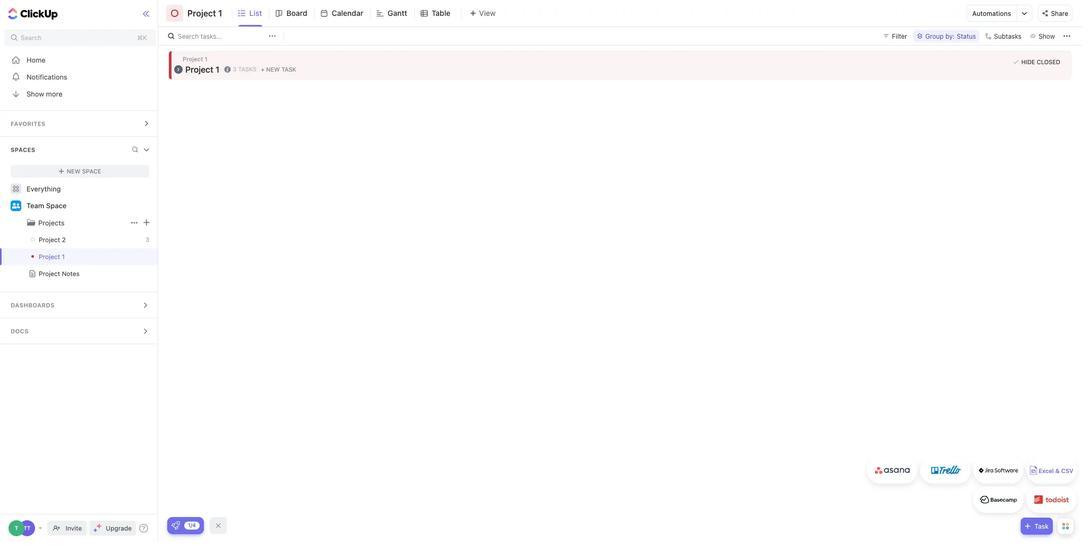 Task type: describe. For each thing, give the bounding box(es) containing it.
list
[[249, 9, 262, 18]]

board
[[286, 9, 307, 18]]

upgrade link
[[89, 521, 136, 536]]

invite
[[66, 525, 82, 533]]

search for search tasks...
[[178, 32, 199, 40]]

spaces
[[11, 147, 35, 153]]

project 1 down search tasks...
[[183, 56, 207, 63]]

team space link
[[27, 198, 150, 214]]

status
[[957, 32, 976, 40]]

closed
[[1037, 59, 1060, 66]]

hide closed
[[1021, 59, 1060, 66]]

show more
[[27, 90, 62, 98]]

sparkle svg 2 image
[[94, 529, 98, 533]]

home
[[27, 56, 46, 64]]

docs
[[11, 328, 29, 335]]

project 1 inside sidebar navigation
[[39, 253, 65, 261]]

project 1 inside dropdown button
[[185, 64, 219, 74]]

more
[[46, 90, 62, 98]]

notifications
[[27, 73, 67, 81]]

excel & csv
[[1039, 468, 1073, 475]]

list info image
[[224, 66, 231, 73]]

task
[[1034, 523, 1049, 530]]

sidebar navigation
[[0, 0, 160, 543]]

project notes
[[39, 270, 80, 278]]

show for show
[[1039, 32, 1055, 40]]

search tasks...
[[178, 32, 222, 40]]

1/4
[[188, 523, 196, 529]]

team space
[[27, 202, 67, 210]]

new space
[[67, 168, 101, 175]]

2 projects link from the left
[[38, 214, 128, 231]]

gantt
[[388, 9, 407, 18]]

excel
[[1039, 468, 1054, 475]]

space for team space
[[46, 202, 67, 210]]

list link
[[249, 0, 266, 27]]

project 1 button
[[173, 62, 222, 77]]

project for "project 2" link
[[39, 236, 60, 244]]

calendar link
[[332, 0, 367, 27]]

favorites button
[[0, 111, 160, 136]]

project 2
[[39, 236, 66, 244]]

upgrade
[[106, 525, 132, 533]]

hide
[[1021, 59, 1035, 66]]

team
[[27, 202, 44, 210]]

t
[[15, 526, 18, 532]]

1 inside button
[[218, 8, 222, 18]]

by:
[[945, 32, 955, 40]]

1 inside sidebar navigation
[[62, 253, 65, 261]]



Task type: locate. For each thing, give the bounding box(es) containing it.
0 vertical spatial space
[[82, 168, 101, 175]]

show
[[1039, 32, 1055, 40], [27, 90, 44, 98]]

project inside dropdown button
[[185, 64, 213, 74]]

show inside sidebar navigation
[[27, 90, 44, 98]]

new up everything link
[[67, 168, 80, 175]]

1 vertical spatial show
[[27, 90, 44, 98]]

project left 2 on the left
[[39, 236, 60, 244]]

project 2 link
[[0, 231, 139, 248]]

0 vertical spatial new
[[266, 66, 280, 73]]

view
[[479, 9, 496, 18]]

+
[[261, 66, 265, 73]]

3 down dropdown menu image
[[146, 237, 149, 243]]

show down share button
[[1039, 32, 1055, 40]]

3 inside sidebar navigation
[[146, 237, 149, 243]]

1 projects link from the left
[[1, 214, 128, 231]]

space up everything link
[[82, 168, 101, 175]]

show for show more
[[27, 90, 44, 98]]

task
[[281, 66, 296, 73]]

project 1 down project 2
[[39, 253, 65, 261]]

show inside dropdown button
[[1039, 32, 1055, 40]]

show button
[[1027, 30, 1058, 42]]

1 inside dropdown button
[[216, 64, 219, 74]]

calendar
[[332, 9, 363, 18]]

1 horizontal spatial search
[[178, 32, 199, 40]]

subtasks button
[[981, 30, 1025, 42]]

project 1 button
[[183, 2, 222, 25]]

&
[[1055, 468, 1060, 475]]

search left tasks...
[[178, 32, 199, 40]]

project inside button
[[187, 8, 216, 18]]

project for project 1 dropdown button
[[185, 64, 213, 74]]

view button
[[461, 7, 499, 20]]

tasks
[[238, 66, 257, 73]]

automations
[[972, 10, 1011, 17]]

project down search tasks...
[[183, 56, 203, 63]]

project for the project 1 link
[[39, 253, 60, 261]]

dropdown menu image
[[143, 220, 150, 226]]

tasks...
[[201, 32, 222, 40]]

table link
[[432, 0, 455, 27]]

3
[[233, 66, 236, 73], [146, 237, 149, 243]]

user friends image
[[12, 203, 20, 209]]

project 1 left list info image
[[185, 64, 219, 74]]

group
[[925, 32, 944, 40]]

project left list info image
[[185, 64, 213, 74]]

1
[[218, 8, 222, 18], [205, 56, 207, 63], [216, 64, 219, 74], [62, 253, 65, 261]]

space for new space
[[82, 168, 101, 175]]

new right + at the left top of the page
[[266, 66, 280, 73]]

search inside sidebar navigation
[[21, 34, 42, 41]]

new inside sidebar navigation
[[67, 168, 80, 175]]

projects link
[[1, 214, 128, 231], [38, 214, 128, 231]]

csv
[[1061, 468, 1073, 475]]

board link
[[286, 0, 311, 27]]

0 horizontal spatial new
[[67, 168, 80, 175]]

subtasks
[[994, 32, 1022, 40]]

automations button
[[967, 5, 1016, 21]]

3 tasks + new task
[[233, 66, 296, 73]]

new
[[266, 66, 280, 73], [67, 168, 80, 175]]

sparkle svg 1 image
[[97, 524, 102, 529]]

⌘k
[[137, 34, 147, 41]]

gantt link
[[388, 0, 411, 27]]

1 horizontal spatial space
[[82, 168, 101, 175]]

1 horizontal spatial show
[[1039, 32, 1055, 40]]

project
[[187, 8, 216, 18], [183, 56, 203, 63], [185, 64, 213, 74], [39, 236, 60, 244], [39, 253, 60, 261], [39, 270, 60, 278]]

search
[[178, 32, 199, 40], [21, 34, 42, 41]]

1 vertical spatial new
[[67, 168, 80, 175]]

1 left list info image
[[216, 64, 219, 74]]

space inside team space 'link'
[[46, 202, 67, 210]]

Search tasks... text field
[[178, 29, 266, 44]]

1 down 2 on the left
[[62, 253, 65, 261]]

share
[[1051, 10, 1068, 17]]

notes
[[62, 270, 80, 278]]

home link
[[0, 51, 160, 68]]

onboarding checklist button element
[[171, 522, 180, 530]]

project down project 2
[[39, 253, 60, 261]]

tt
[[24, 526, 31, 532]]

group by: status
[[925, 32, 976, 40]]

0 horizontal spatial search
[[21, 34, 42, 41]]

1 horizontal spatial new
[[266, 66, 280, 73]]

3 for 3
[[146, 237, 149, 243]]

space
[[82, 168, 101, 175], [46, 202, 67, 210]]

project left notes
[[39, 270, 60, 278]]

search for search
[[21, 34, 42, 41]]

0 horizontal spatial show
[[27, 90, 44, 98]]

show left "more"
[[27, 90, 44, 98]]

share button
[[1038, 5, 1072, 22]]

0 horizontal spatial 3
[[146, 237, 149, 243]]

3 for 3 tasks + new task
[[233, 66, 236, 73]]

3 right list info image
[[233, 66, 236, 73]]

projects
[[38, 219, 65, 227]]

new inside 3 tasks + new task
[[266, 66, 280, 73]]

3 inside 3 tasks + new task
[[233, 66, 236, 73]]

favorites
[[11, 121, 45, 127]]

notifications link
[[0, 68, 160, 85]]

project 1 link
[[0, 248, 139, 265]]

2
[[62, 236, 66, 244]]

0 vertical spatial show
[[1039, 32, 1055, 40]]

space up projects
[[46, 202, 67, 210]]

1 down tasks...
[[205, 56, 207, 63]]

project notes link
[[0, 265, 139, 282]]

filter
[[892, 32, 907, 40]]

filter button
[[879, 30, 911, 42]]

project 1 up search tasks...
[[187, 8, 222, 18]]

onboarding checklist button image
[[171, 522, 180, 530]]

project 1
[[187, 8, 222, 18], [183, 56, 207, 63], [185, 64, 219, 74], [39, 253, 65, 261]]

project 1 inside button
[[187, 8, 222, 18]]

hide closed button
[[1011, 57, 1063, 67]]

1 vertical spatial space
[[46, 202, 67, 210]]

dashboards
[[11, 302, 55, 309]]

0 horizontal spatial space
[[46, 202, 67, 210]]

1 vertical spatial 3
[[146, 237, 149, 243]]

everything
[[27, 185, 61, 193]]

project for project notes link
[[39, 270, 60, 278]]

project up search tasks...
[[187, 8, 216, 18]]

excel & csv link
[[1026, 458, 1077, 484]]

search up the home
[[21, 34, 42, 41]]

1 up search tasks... text field
[[218, 8, 222, 18]]

everything link
[[0, 181, 160, 198]]

0 vertical spatial 3
[[233, 66, 236, 73]]

1 horizontal spatial 3
[[233, 66, 236, 73]]

table
[[432, 9, 450, 18]]



Task type: vqa. For each thing, say whether or not it's contained in the screenshot.
3 within the sidebar navigation
yes



